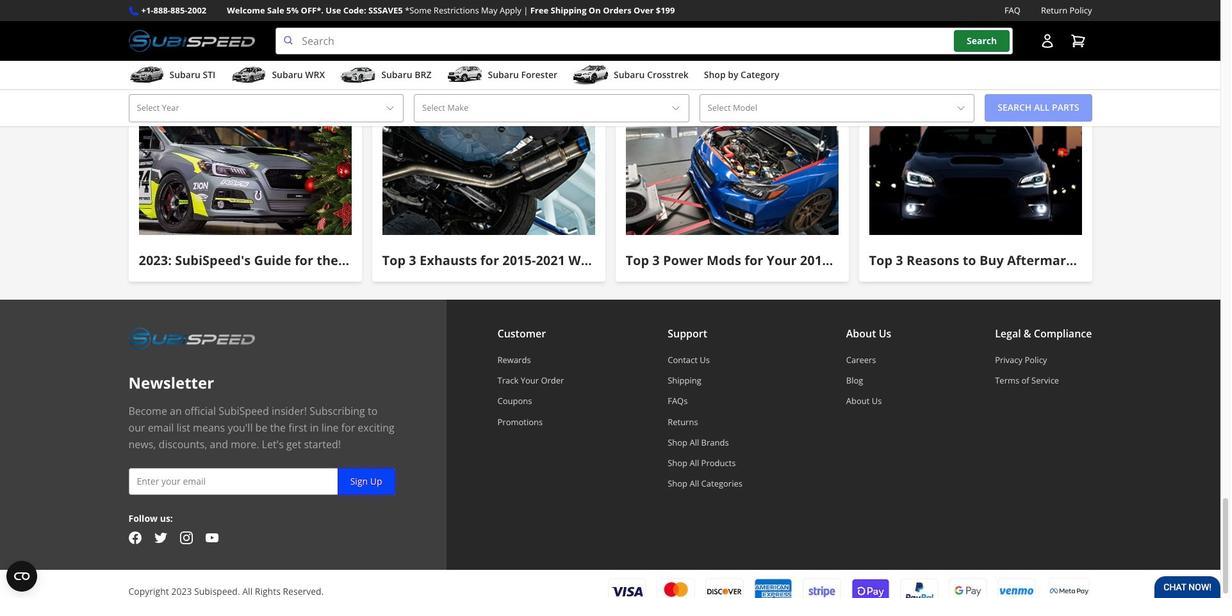 Task type: describe. For each thing, give the bounding box(es) containing it.
discover image
[[706, 579, 744, 599]]

facebook logo image
[[129, 532, 141, 545]]

amex image
[[754, 579, 793, 599]]

Select Year button
[[129, 94, 404, 122]]

Enter your email text field
[[129, 469, 395, 495]]

select year image
[[385, 103, 396, 113]]

venmo image
[[998, 578, 1036, 599]]

Select Model button
[[700, 94, 975, 122]]

select make image
[[671, 103, 681, 113]]

metapay image
[[1050, 589, 1089, 596]]



Task type: vqa. For each thing, say whether or not it's contained in the screenshot.
facebook logo
yes



Task type: locate. For each thing, give the bounding box(es) containing it.
subispeed logo image
[[129, 28, 255, 55], [129, 326, 255, 352]]

stripe image
[[803, 579, 841, 599]]

shoppay image
[[852, 578, 890, 599]]

open widget image
[[6, 562, 37, 592]]

visa image
[[608, 579, 647, 599]]

Select Make button
[[414, 94, 690, 122]]

1 subispeed logo image from the top
[[129, 28, 255, 55]]

googlepay image
[[949, 578, 988, 599]]

instagram logo image
[[180, 532, 193, 545]]

paypal image
[[900, 578, 939, 599]]

wrx/sti exhaust image
[[382, 112, 595, 235]]

a subaru sti thumbnail image image
[[129, 65, 164, 85]]

a subaru wrx thumbnail image image
[[231, 65, 267, 85]]

select model image
[[957, 103, 967, 113]]

wrx/sti interior image
[[139, 112, 352, 235]]

youtube logo image
[[205, 532, 218, 545]]

a subaru crosstrek thumbnail image image
[[573, 65, 609, 85]]

0 vertical spatial subispeed logo image
[[129, 28, 255, 55]]

button image
[[1040, 33, 1056, 49]]

search input field
[[276, 28, 1013, 55]]

wrx/sti aftermarket light image
[[870, 112, 1083, 235]]

wrx/sti engine bay image
[[626, 112, 839, 235]]

a subaru forester thumbnail image image
[[447, 65, 483, 85]]

2 subispeed logo image from the top
[[129, 326, 255, 352]]

mastercard image
[[657, 579, 695, 599]]

a subaru brz thumbnail image image
[[341, 65, 376, 85]]

1 vertical spatial subispeed logo image
[[129, 326, 255, 352]]

twitter logo image
[[154, 532, 167, 545]]



